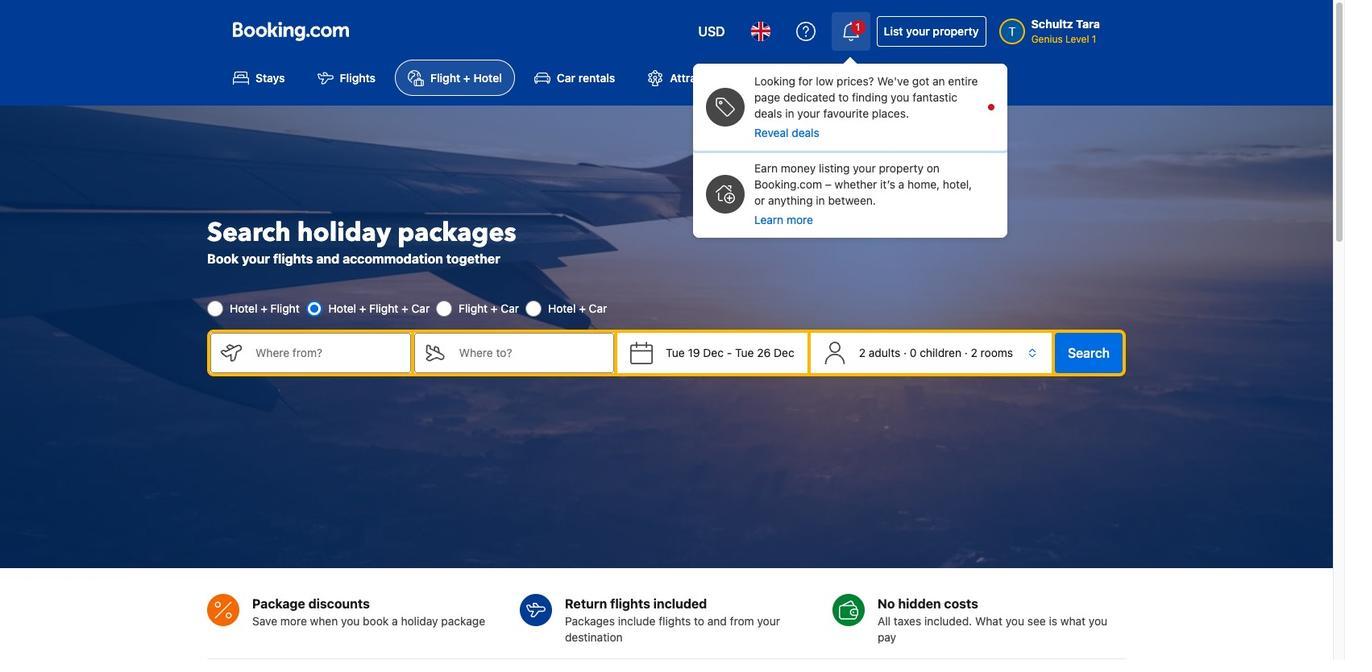 Task type: locate. For each thing, give the bounding box(es) containing it.
2 horizontal spatial flights
[[659, 614, 691, 628]]

0 horizontal spatial and
[[316, 251, 340, 266]]

+ for hotel + flight + car
[[359, 301, 366, 315]]

flights inside search holiday packages book your flights and accommodation together
[[273, 251, 313, 266]]

property up entire
[[933, 24, 979, 38]]

0 horizontal spatial search
[[207, 215, 291, 251]]

list your property
[[884, 24, 979, 38]]

· left '0'
[[904, 346, 907, 359]]

list
[[884, 24, 903, 38]]

anything
[[768, 193, 813, 207]]

·
[[904, 346, 907, 359], [965, 346, 968, 359]]

and
[[316, 251, 340, 266], [708, 614, 727, 628]]

between.
[[828, 193, 876, 207]]

a inside package discounts save more when you book a holiday package
[[392, 614, 398, 628]]

in inside earn money listing your property on booking.com – whether it's a home, hotel, or anything in between. learn more
[[816, 193, 825, 207]]

tue 19 dec - tue 26 dec
[[666, 346, 795, 359]]

2 vertical spatial flights
[[659, 614, 691, 628]]

dec right the 26
[[774, 346, 795, 359]]

0 horizontal spatial to
[[694, 614, 705, 628]]

0 horizontal spatial more
[[280, 614, 307, 628]]

0 vertical spatial and
[[316, 251, 340, 266]]

0 horizontal spatial 2
[[859, 346, 866, 359]]

1 vertical spatial search
[[1068, 346, 1110, 360]]

in right anything
[[816, 193, 825, 207]]

1
[[856, 21, 861, 33], [1092, 33, 1097, 45]]

1 vertical spatial a
[[392, 614, 398, 628]]

+ for flight + hotel
[[463, 71, 471, 85]]

2 left rooms
[[971, 346, 978, 359]]

flights down included
[[659, 614, 691, 628]]

dec
[[703, 346, 724, 359], [774, 346, 795, 359]]

search for search holiday packages book your flights and accommodation together
[[207, 215, 291, 251]]

in for your
[[785, 106, 795, 120]]

19
[[688, 346, 700, 359]]

1 horizontal spatial a
[[899, 177, 905, 191]]

0 vertical spatial a
[[899, 177, 905, 191]]

0 horizontal spatial property
[[879, 161, 924, 175]]

flights up include
[[610, 596, 650, 611]]

1 horizontal spatial more
[[787, 213, 813, 227]]

level
[[1066, 33, 1090, 45]]

2 left adults at the bottom right
[[859, 346, 866, 359]]

learn
[[755, 213, 784, 227]]

rentals
[[579, 71, 615, 85]]

Where from? field
[[243, 333, 411, 373]]

package
[[252, 596, 305, 611]]

all
[[878, 614, 891, 628]]

property inside earn money listing your property on booking.com – whether it's a home, hotel, or anything in between. learn more
[[879, 161, 924, 175]]

1 horizontal spatial ·
[[965, 346, 968, 359]]

and left from
[[708, 614, 727, 628]]

your right book
[[242, 251, 270, 266]]

1 vertical spatial more
[[280, 614, 307, 628]]

more down anything
[[787, 213, 813, 227]]

tue
[[666, 346, 685, 359], [735, 346, 754, 359]]

holiday up accommodation
[[297, 215, 391, 251]]

dec left -
[[703, 346, 724, 359]]

a right the book
[[392, 614, 398, 628]]

0 vertical spatial to
[[839, 90, 849, 104]]

1 horizontal spatial in
[[816, 193, 825, 207]]

0 vertical spatial flights
[[273, 251, 313, 266]]

1 horizontal spatial search
[[1068, 346, 1110, 360]]

1 inside button
[[856, 21, 861, 33]]

+
[[463, 71, 471, 85], [261, 301, 268, 315], [359, 301, 366, 315], [402, 301, 409, 315], [491, 301, 498, 315], [579, 301, 586, 315]]

0 horizontal spatial holiday
[[297, 215, 391, 251]]

1 horizontal spatial deals
[[792, 126, 820, 139]]

0 horizontal spatial dec
[[703, 346, 724, 359]]

on
[[927, 161, 940, 175]]

booking.com
[[755, 177, 822, 191]]

0 vertical spatial holiday
[[297, 215, 391, 251]]

list your property link
[[877, 16, 986, 47]]

1 vertical spatial to
[[694, 614, 705, 628]]

0 horizontal spatial in
[[785, 106, 795, 120]]

a right the it's at the right of the page
[[899, 177, 905, 191]]

discounts
[[308, 596, 370, 611]]

you down we've
[[891, 90, 910, 104]]

taxis
[[824, 71, 850, 85]]

a
[[899, 177, 905, 191], [392, 614, 398, 628]]

property
[[933, 24, 979, 38], [879, 161, 924, 175]]

search
[[207, 215, 291, 251], [1068, 346, 1110, 360]]

you inside package discounts save more when you book a holiday package
[[341, 614, 360, 628]]

1 horizontal spatial dec
[[774, 346, 795, 359]]

no hidden costs all taxes included. what you see is what you pay
[[878, 596, 1108, 644]]

1 vertical spatial holiday
[[401, 614, 438, 628]]

dedicated
[[784, 90, 836, 104]]

money
[[781, 161, 816, 175]]

1 horizontal spatial holiday
[[401, 614, 438, 628]]

0 horizontal spatial tue
[[666, 346, 685, 359]]

you
[[891, 90, 910, 104], [341, 614, 360, 628], [1006, 614, 1025, 628], [1089, 614, 1108, 628]]

0 vertical spatial in
[[785, 106, 795, 120]]

you inside looking for low prices? we've got an entire page dedicated to finding you fantastic deals in your favourite places. reveal deals
[[891, 90, 910, 104]]

and left accommodation
[[316, 251, 340, 266]]

when
[[310, 614, 338, 628]]

tue right -
[[735, 346, 754, 359]]

1 horizontal spatial property
[[933, 24, 979, 38]]

1 tue from the left
[[666, 346, 685, 359]]

2 tue from the left
[[735, 346, 754, 359]]

usd button
[[689, 12, 735, 51]]

1 vertical spatial in
[[816, 193, 825, 207]]

0 horizontal spatial a
[[392, 614, 398, 628]]

your up whether
[[853, 161, 876, 175]]

more inside package discounts save more when you book a holiday package
[[280, 614, 307, 628]]

rooms
[[981, 346, 1013, 359]]

your
[[906, 24, 930, 38], [798, 106, 821, 120], [853, 161, 876, 175], [242, 251, 270, 266], [757, 614, 780, 628]]

your down dedicated
[[798, 106, 821, 120]]

stays
[[256, 71, 285, 85]]

holiday left 'package'
[[401, 614, 438, 628]]

your right list
[[906, 24, 930, 38]]

booking.com online hotel reservations image
[[233, 22, 349, 41]]

an
[[933, 74, 945, 88]]

flight
[[431, 71, 461, 85], [271, 301, 300, 315], [369, 301, 398, 315], [459, 301, 488, 315]]

in inside looking for low prices? we've got an entire page dedicated to finding you fantastic deals in your favourite places. reveal deals
[[785, 106, 795, 120]]

more
[[787, 213, 813, 227], [280, 614, 307, 628]]

1 inside schultz tara genius level 1
[[1092, 33, 1097, 45]]

you down the discounts
[[341, 614, 360, 628]]

–
[[825, 177, 832, 191]]

deals down page
[[755, 106, 782, 120]]

and inside search holiday packages book your flights and accommodation together
[[316, 251, 340, 266]]

see
[[1028, 614, 1046, 628]]

destination
[[565, 630, 623, 644]]

-
[[727, 346, 732, 359]]

1 horizontal spatial 1
[[1092, 33, 1097, 45]]

1 vertical spatial deals
[[792, 126, 820, 139]]

to
[[839, 90, 849, 104], [694, 614, 705, 628]]

0 horizontal spatial 1
[[856, 21, 861, 33]]

0 horizontal spatial flights
[[273, 251, 313, 266]]

children
[[920, 346, 962, 359]]

car rentals link
[[522, 60, 628, 96]]

0 vertical spatial search
[[207, 215, 291, 251]]

your right from
[[757, 614, 780, 628]]

your inside return flights included packages include flights to and from your destination
[[757, 614, 780, 628]]

1 · from the left
[[904, 346, 907, 359]]

to down included
[[694, 614, 705, 628]]

1 vertical spatial property
[[879, 161, 924, 175]]

hotel
[[474, 71, 502, 85], [230, 301, 258, 315], [329, 301, 356, 315], [548, 301, 576, 315]]

· right children
[[965, 346, 968, 359]]

more down package at the left bottom
[[280, 614, 307, 628]]

1 horizontal spatial tue
[[735, 346, 754, 359]]

1 horizontal spatial and
[[708, 614, 727, 628]]

property up the it's at the right of the page
[[879, 161, 924, 175]]

flights
[[273, 251, 313, 266], [610, 596, 650, 611], [659, 614, 691, 628]]

1 horizontal spatial to
[[839, 90, 849, 104]]

search inside button
[[1068, 346, 1110, 360]]

flights for holiday
[[273, 251, 313, 266]]

0 horizontal spatial deals
[[755, 106, 782, 120]]

to up favourite
[[839, 90, 849, 104]]

0 horizontal spatial ·
[[904, 346, 907, 359]]

1 vertical spatial flights
[[610, 596, 650, 611]]

1 vertical spatial and
[[708, 614, 727, 628]]

1 left list
[[856, 21, 861, 33]]

holiday
[[297, 215, 391, 251], [401, 614, 438, 628]]

earn
[[755, 161, 778, 175]]

in down dedicated
[[785, 106, 795, 120]]

flights up hotel + flight
[[273, 251, 313, 266]]

1 2 from the left
[[859, 346, 866, 359]]

tue left 19
[[666, 346, 685, 359]]

deals right "reveal" on the right top of the page
[[792, 126, 820, 139]]

car
[[557, 71, 576, 85], [412, 301, 430, 315], [501, 301, 519, 315], [589, 301, 607, 315]]

+ for hotel + flight
[[261, 301, 268, 315]]

flight + car
[[459, 301, 519, 315]]

airport taxis
[[784, 71, 850, 85]]

hotel for hotel + flight
[[230, 301, 258, 315]]

0 vertical spatial more
[[787, 213, 813, 227]]

1 horizontal spatial 2
[[971, 346, 978, 359]]

1 down tara
[[1092, 33, 1097, 45]]

to inside looking for low prices? we've got an entire page dedicated to finding you fantastic deals in your favourite places. reveal deals
[[839, 90, 849, 104]]

search inside search holiday packages book your flights and accommodation together
[[207, 215, 291, 251]]

2
[[859, 346, 866, 359], [971, 346, 978, 359]]



Task type: describe. For each thing, give the bounding box(es) containing it.
package
[[441, 614, 485, 628]]

attractions link
[[635, 60, 742, 96]]

schultz
[[1032, 17, 1074, 31]]

home,
[[908, 177, 940, 191]]

included
[[653, 596, 707, 611]]

more inside earn money listing your property on booking.com – whether it's a home, hotel, or anything in between. learn more
[[787, 213, 813, 227]]

listing
[[819, 161, 850, 175]]

your inside earn money listing your property on booking.com – whether it's a home, hotel, or anything in between. learn more
[[853, 161, 876, 175]]

taxes
[[894, 614, 922, 628]]

hotel + car
[[548, 301, 607, 315]]

we've
[[878, 74, 909, 88]]

flights for flights
[[659, 614, 691, 628]]

looking
[[755, 74, 796, 88]]

your inside search holiday packages book your flights and accommodation together
[[242, 251, 270, 266]]

1 horizontal spatial flights
[[610, 596, 650, 611]]

return flights included packages include flights to and from your destination
[[565, 596, 780, 644]]

tara
[[1076, 17, 1100, 31]]

1 dec from the left
[[703, 346, 724, 359]]

earn money listing your property on booking.com – whether it's a home, hotel, or anything in between. learn more
[[755, 161, 972, 227]]

low
[[816, 74, 834, 88]]

usd
[[699, 24, 725, 39]]

entire
[[948, 74, 978, 88]]

0
[[910, 346, 917, 359]]

no
[[878, 596, 895, 611]]

2 dec from the left
[[774, 346, 795, 359]]

Where to? field
[[446, 333, 614, 373]]

or
[[755, 193, 765, 207]]

fantastic
[[913, 90, 958, 104]]

flight + hotel
[[431, 71, 502, 85]]

got
[[912, 74, 930, 88]]

flights
[[340, 71, 376, 85]]

together
[[446, 251, 501, 266]]

looking for low prices? we've got an entire page dedicated to finding you fantastic deals in your favourite places. reveal deals
[[755, 74, 978, 139]]

what
[[1061, 614, 1086, 628]]

you left see
[[1006, 614, 1025, 628]]

places.
[[872, 106, 909, 120]]

save
[[252, 614, 277, 628]]

hotel for hotel + car
[[548, 301, 576, 315]]

car rentals
[[557, 71, 615, 85]]

reveal
[[755, 126, 789, 139]]

attractions
[[670, 71, 729, 85]]

favourite
[[824, 106, 869, 120]]

it's
[[880, 177, 896, 191]]

holiday inside package discounts save more when you book a holiday package
[[401, 614, 438, 628]]

in for between.
[[816, 193, 825, 207]]

flight + hotel link
[[395, 60, 515, 96]]

1 button
[[832, 12, 870, 51]]

0 vertical spatial property
[[933, 24, 979, 38]]

+ for hotel + car
[[579, 301, 586, 315]]

included.
[[925, 614, 972, 628]]

pay
[[878, 630, 897, 644]]

and inside return flights included packages include flights to and from your destination
[[708, 614, 727, 628]]

page
[[755, 90, 781, 104]]

book
[[363, 614, 389, 628]]

hotel for hotel + flight + car
[[329, 301, 356, 315]]

hidden
[[898, 596, 941, 611]]

package discounts save more when you book a holiday package
[[252, 596, 485, 628]]

genius
[[1032, 33, 1063, 45]]

you right what
[[1089, 614, 1108, 628]]

hotel,
[[943, 177, 972, 191]]

holiday inside search holiday packages book your flights and accommodation together
[[297, 215, 391, 251]]

finding
[[852, 90, 888, 104]]

+ for flight + car
[[491, 301, 498, 315]]

2 2 from the left
[[971, 346, 978, 359]]

for
[[799, 74, 813, 88]]

2 adults · 0 children · 2 rooms
[[859, 346, 1013, 359]]

to inside return flights included packages include flights to and from your destination
[[694, 614, 705, 628]]

a inside earn money listing your property on booking.com – whether it's a home, hotel, or anything in between. learn more
[[899, 177, 905, 191]]

search button
[[1055, 333, 1123, 373]]

accommodation
[[343, 251, 443, 266]]

prices?
[[837, 74, 874, 88]]

return
[[565, 596, 607, 611]]

26
[[757, 346, 771, 359]]

is
[[1049, 614, 1058, 628]]

0 vertical spatial deals
[[755, 106, 782, 120]]

whether
[[835, 177, 877, 191]]

schultz tara genius level 1
[[1032, 17, 1100, 45]]

from
[[730, 614, 754, 628]]

hotel + flight
[[230, 301, 300, 315]]

2 · from the left
[[965, 346, 968, 359]]

airport
[[784, 71, 821, 85]]

airport taxis link
[[749, 60, 863, 96]]

stays link
[[220, 60, 298, 96]]

what
[[975, 614, 1003, 628]]

search for search
[[1068, 346, 1110, 360]]

packages
[[398, 215, 516, 251]]

packages
[[565, 614, 615, 628]]

hotel + flight + car
[[329, 301, 430, 315]]

book
[[207, 251, 239, 266]]

costs
[[944, 596, 979, 611]]

search holiday packages book your flights and accommodation together
[[207, 215, 516, 266]]

your inside looking for low prices? we've got an entire page dedicated to finding you fantastic deals in your favourite places. reveal deals
[[798, 106, 821, 120]]

adults
[[869, 346, 901, 359]]

include
[[618, 614, 656, 628]]

flights link
[[304, 60, 389, 96]]



Task type: vqa. For each thing, say whether or not it's contained in the screenshot.
you within PACKAGE DISCOUNTS SAVE MORE WHEN YOU BOOK A HOLIDAY PACKAGE
yes



